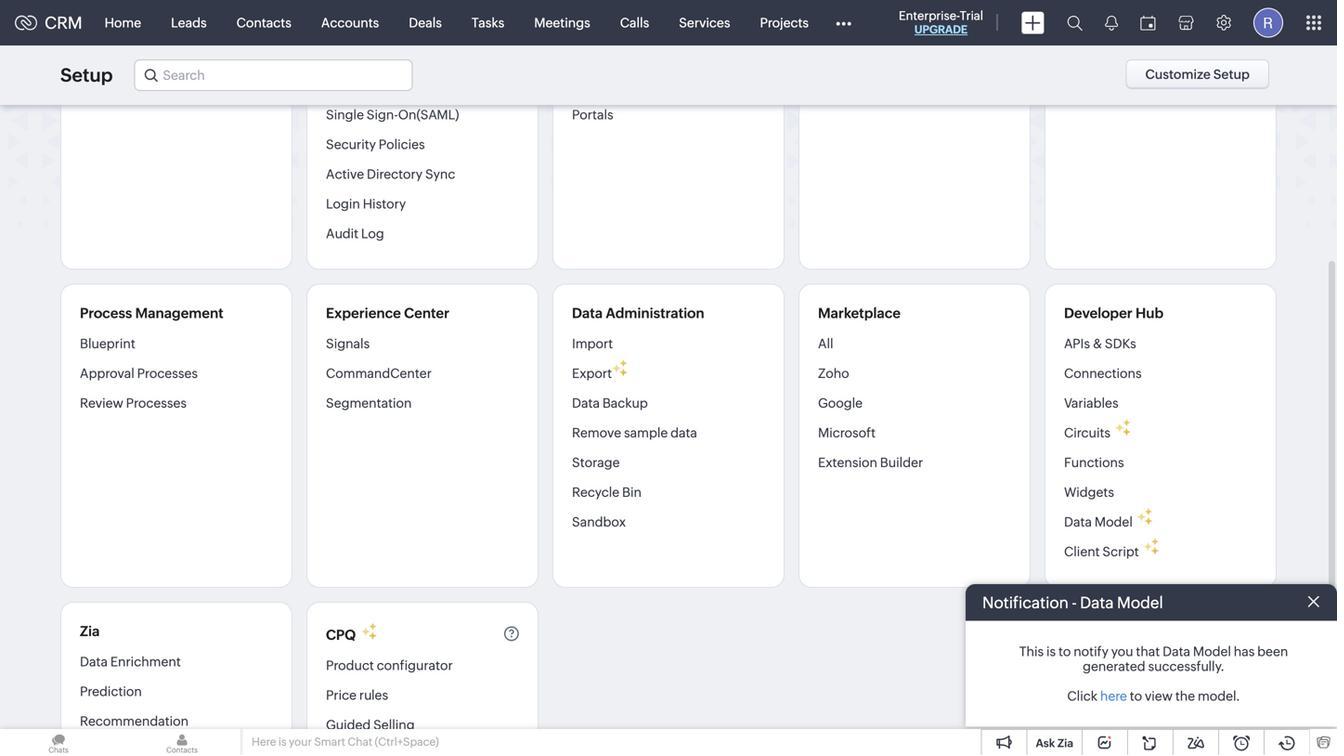 Task type: locate. For each thing, give the bounding box(es) containing it.
export
[[572, 366, 612, 381]]

processes down approval processes link
[[126, 396, 187, 411]]

customize
[[1146, 67, 1212, 82]]

data down export
[[572, 396, 600, 411]]

0 vertical spatial to
[[1059, 644, 1072, 659]]

single
[[326, 107, 364, 122]]

is for here
[[279, 736, 287, 748]]

2 vertical spatial model
[[1194, 644, 1232, 659]]

home
[[105, 15, 141, 30]]

setup right customize at the top right of the page
[[1214, 67, 1251, 82]]

0 horizontal spatial is
[[279, 736, 287, 748]]

guided selling link
[[326, 710, 415, 740]]

zia up "data enrichment"
[[80, 623, 100, 640]]

functions
[[1065, 455, 1125, 470]]

to left notify
[[1059, 644, 1072, 659]]

history
[[363, 197, 406, 211]]

recycle bin link
[[572, 478, 642, 507]]

processes up review processes
[[137, 366, 198, 381]]

1 horizontal spatial zia
[[1058, 737, 1074, 750]]

data up import
[[572, 305, 603, 321]]

profile element
[[1243, 0, 1295, 45]]

policies
[[379, 137, 425, 152]]

deals
[[409, 15, 442, 30]]

model
[[1095, 515, 1133, 530], [1118, 594, 1164, 612], [1194, 644, 1232, 659]]

is inside this is to notify you that data model has been generated successfully.
[[1047, 644, 1056, 659]]

0 vertical spatial is
[[1047, 644, 1056, 659]]

remove sample data
[[572, 426, 698, 440]]

1 vertical spatial zia
[[1058, 737, 1074, 750]]

here link
[[1101, 689, 1128, 704]]

review
[[80, 396, 123, 411]]

variables
[[1065, 396, 1119, 411]]

zia
[[80, 623, 100, 640], [1058, 737, 1074, 750]]

model.
[[1199, 689, 1241, 704]]

rules
[[359, 688, 388, 703]]

data up client
[[1065, 515, 1093, 530]]

to
[[1059, 644, 1072, 659], [1130, 689, 1143, 704]]

portals link
[[572, 100, 614, 130]]

1 horizontal spatial setup
[[1214, 67, 1251, 82]]

is for this
[[1047, 644, 1056, 659]]

1 vertical spatial processes
[[126, 396, 187, 411]]

backup
[[603, 396, 648, 411]]

review processes
[[80, 396, 187, 411]]

None field
[[134, 59, 413, 91]]

recommendation
[[80, 714, 189, 729]]

to right here 'link'
[[1130, 689, 1143, 704]]

enterprise-
[[899, 9, 960, 23]]

home link
[[90, 0, 156, 45]]

setup down crm
[[60, 65, 113, 86]]

ask zia
[[1036, 737, 1074, 750]]

data
[[572, 305, 603, 321], [572, 396, 600, 411], [1065, 515, 1093, 530], [1081, 594, 1114, 612], [1163, 644, 1191, 659], [80, 655, 108, 669]]

enterprise-trial upgrade
[[899, 9, 984, 36]]

data for data enrichment
[[80, 655, 108, 669]]

1 vertical spatial is
[[279, 736, 287, 748]]

meetings
[[534, 15, 591, 30]]

chat
[[348, 736, 373, 748]]

data backup link
[[572, 388, 648, 418]]

selling
[[374, 718, 415, 733]]

center
[[404, 305, 450, 321]]

developer
[[1065, 305, 1133, 321]]

calls
[[620, 15, 650, 30]]

data right that
[[1163, 644, 1191, 659]]

apis & sdks link
[[1065, 335, 1137, 359]]

this
[[1020, 644, 1044, 659]]

is right this at right bottom
[[1047, 644, 1056, 659]]

segmentation
[[326, 396, 412, 411]]

tasks link
[[457, 0, 520, 45]]

hub
[[1136, 305, 1164, 321]]

zia right ask
[[1058, 737, 1074, 750]]

widgets link
[[1065, 478, 1115, 507]]

to inside this is to notify you that data model has been generated successfully.
[[1059, 644, 1072, 659]]

is left your
[[279, 736, 287, 748]]

leads
[[171, 15, 207, 30]]

customize setup
[[1146, 67, 1251, 82]]

sdks
[[1106, 336, 1137, 351]]

0 horizontal spatial zia
[[80, 623, 100, 640]]

import
[[572, 336, 613, 351]]

0 vertical spatial processes
[[137, 366, 198, 381]]

1 vertical spatial to
[[1130, 689, 1143, 704]]

on(saml)
[[398, 107, 459, 122]]

notification - data model
[[983, 594, 1164, 612]]

successfully.
[[1149, 659, 1225, 674]]

1 horizontal spatial to
[[1130, 689, 1143, 704]]

calls link
[[606, 0, 665, 45]]

approval processes
[[80, 366, 198, 381]]

model left has
[[1194, 644, 1232, 659]]

0 horizontal spatial to
[[1059, 644, 1072, 659]]

model inside this is to notify you that data model has been generated successfully.
[[1194, 644, 1232, 659]]

audit
[[326, 226, 359, 241]]

import link
[[572, 335, 613, 359]]

data
[[671, 426, 698, 440]]

Search text field
[[135, 60, 412, 90]]

been
[[1258, 644, 1289, 659]]

this is to notify you that data model has been generated successfully.
[[1020, 644, 1289, 674]]

logo image
[[15, 15, 37, 30]]

to for view
[[1130, 689, 1143, 704]]

guided
[[326, 718, 371, 733]]

zoho link
[[819, 359, 850, 388]]

marketplace
[[819, 305, 901, 321]]

model up that
[[1118, 594, 1164, 612]]

configurator
[[377, 658, 453, 673]]

processes for review processes
[[126, 396, 187, 411]]

price
[[326, 688, 357, 703]]

connections link
[[1065, 359, 1142, 388]]

developer hub
[[1065, 305, 1164, 321]]

setup
[[60, 65, 113, 86], [1214, 67, 1251, 82]]

1 horizontal spatial is
[[1047, 644, 1056, 659]]

single sign-on(saml)
[[326, 107, 459, 122]]

model up script
[[1095, 515, 1133, 530]]

the
[[1176, 689, 1196, 704]]

data for data model
[[1065, 515, 1093, 530]]

notification
[[983, 594, 1069, 612]]

portals
[[572, 107, 614, 122]]

data enrichment
[[80, 655, 181, 669]]

generated
[[1083, 659, 1146, 674]]

search element
[[1056, 0, 1094, 46]]

leads link
[[156, 0, 222, 45]]

sign-
[[367, 107, 398, 122]]

google
[[819, 396, 863, 411]]

all
[[819, 336, 834, 351]]

data up prediction
[[80, 655, 108, 669]]



Task type: describe. For each thing, give the bounding box(es) containing it.
client
[[1065, 544, 1101, 559]]

signals
[[326, 336, 370, 351]]

click here to view the model.
[[1068, 689, 1241, 704]]

sandbox link
[[572, 507, 626, 537]]

create menu element
[[1011, 0, 1056, 45]]

customize setup button
[[1126, 59, 1270, 89]]

all link
[[819, 335, 834, 359]]

extension
[[819, 455, 878, 470]]

approval
[[80, 366, 135, 381]]

price rules link
[[326, 681, 388, 710]]

signals image
[[1106, 15, 1119, 31]]

guided selling
[[326, 718, 415, 733]]

enrichment
[[110, 655, 181, 669]]

extension builder
[[819, 455, 924, 470]]

signals link
[[326, 335, 370, 359]]

calendar image
[[1141, 15, 1157, 30]]

data model
[[1065, 515, 1133, 530]]

services
[[679, 15, 731, 30]]

prediction link
[[80, 677, 142, 707]]

here is your smart chat (ctrl+space)
[[252, 736, 439, 748]]

accounts
[[321, 15, 379, 30]]

cpq
[[326, 627, 356, 643]]

experience
[[326, 305, 401, 321]]

sandbox
[[572, 515, 626, 530]]

sync
[[425, 167, 456, 182]]

recycle
[[572, 485, 620, 500]]

data for data backup
[[572, 396, 600, 411]]

management
[[135, 305, 224, 321]]

process management
[[80, 305, 224, 321]]

blueprint link
[[80, 335, 135, 359]]

audit log
[[326, 226, 384, 241]]

audit log link
[[326, 219, 384, 249]]

connections
[[1065, 366, 1142, 381]]

data right -
[[1081, 594, 1114, 612]]

data inside this is to notify you that data model has been generated successfully.
[[1163, 644, 1191, 659]]

login
[[326, 197, 360, 211]]

contacts image
[[124, 729, 241, 755]]

commandcenter
[[326, 366, 432, 381]]

variables link
[[1065, 388, 1119, 418]]

process
[[80, 305, 132, 321]]

product configurator
[[326, 658, 453, 673]]

0 vertical spatial zia
[[80, 623, 100, 640]]

script
[[1103, 544, 1140, 559]]

0 vertical spatial model
[[1095, 515, 1133, 530]]

create menu image
[[1022, 12, 1045, 34]]

processes for approval processes
[[137, 366, 198, 381]]

deals link
[[394, 0, 457, 45]]

bin
[[622, 485, 642, 500]]

1 vertical spatial model
[[1118, 594, 1164, 612]]

crm
[[45, 13, 82, 32]]

remove
[[572, 426, 622, 440]]

Other Modules field
[[824, 8, 864, 38]]

security
[[326, 137, 376, 152]]

to for notify
[[1059, 644, 1072, 659]]

blueprint
[[80, 336, 135, 351]]

review processes link
[[80, 388, 187, 418]]

remove sample data link
[[572, 418, 698, 448]]

chats image
[[0, 729, 117, 755]]

you
[[1112, 644, 1134, 659]]

services link
[[665, 0, 746, 45]]

here
[[1101, 689, 1128, 704]]

smart
[[314, 736, 346, 748]]

setup inside button
[[1214, 67, 1251, 82]]

your
[[289, 736, 312, 748]]

export link
[[572, 359, 612, 388]]

data administration
[[572, 305, 705, 321]]

that
[[1137, 644, 1161, 659]]

storage
[[572, 455, 620, 470]]

contacts
[[237, 15, 292, 30]]

contacts link
[[222, 0, 306, 45]]

recommendation link
[[80, 707, 189, 736]]

(ctrl+space)
[[375, 736, 439, 748]]

circuits link
[[1065, 418, 1111, 448]]

functions link
[[1065, 448, 1125, 478]]

active directory sync
[[326, 167, 456, 182]]

directory
[[367, 167, 423, 182]]

0 horizontal spatial setup
[[60, 65, 113, 86]]

microsoft link
[[819, 418, 876, 448]]

log
[[361, 226, 384, 241]]

data backup
[[572, 396, 648, 411]]

microsoft
[[819, 426, 876, 440]]

profile image
[[1254, 8, 1284, 38]]

experience center
[[326, 305, 450, 321]]

here
[[252, 736, 276, 748]]

apis
[[1065, 336, 1091, 351]]

approval processes link
[[80, 359, 198, 388]]

zoho
[[819, 366, 850, 381]]

accounts link
[[306, 0, 394, 45]]

google link
[[819, 388, 863, 418]]

data model link
[[1065, 507, 1133, 537]]

crm link
[[15, 13, 82, 32]]

login history
[[326, 197, 406, 211]]

signals element
[[1094, 0, 1130, 46]]

projects
[[760, 15, 809, 30]]

search image
[[1068, 15, 1083, 31]]

data for data administration
[[572, 305, 603, 321]]



Task type: vqa. For each thing, say whether or not it's contained in the screenshot.
field
yes



